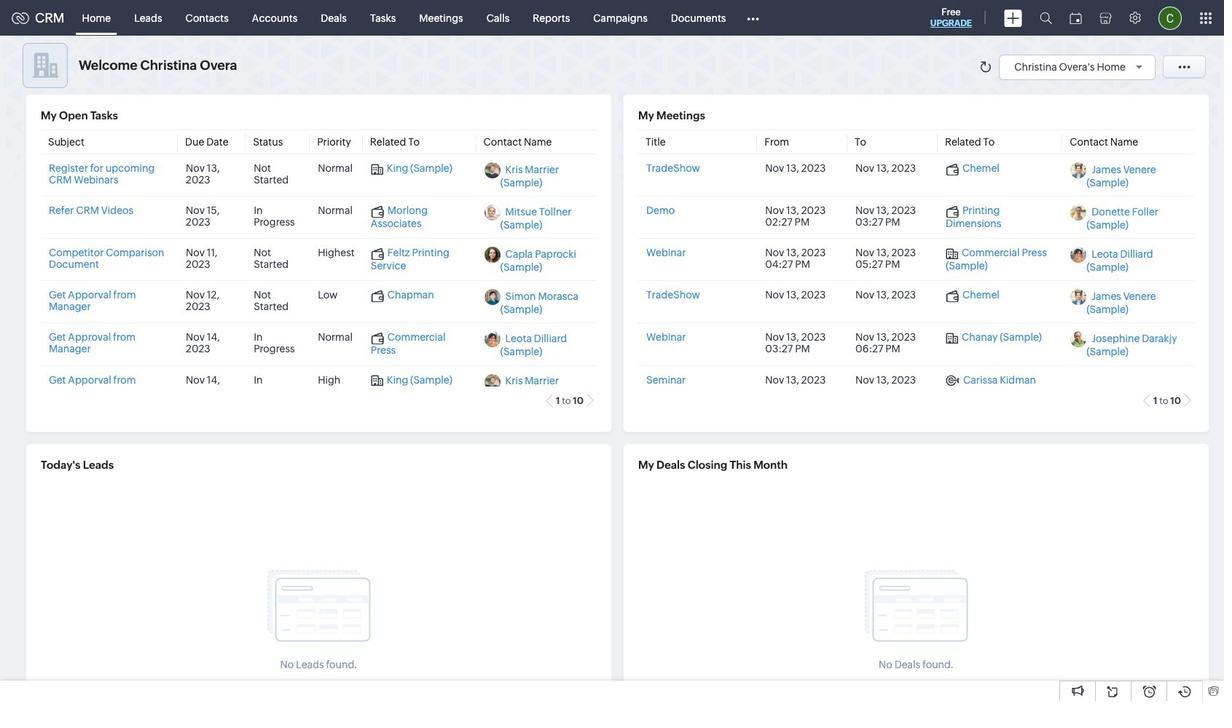 Task type: locate. For each thing, give the bounding box(es) containing it.
calendar image
[[1070, 12, 1082, 24]]

create menu element
[[995, 0, 1031, 35]]

logo image
[[12, 12, 29, 24]]



Task type: describe. For each thing, give the bounding box(es) containing it.
search image
[[1040, 12, 1052, 24]]

create menu image
[[1004, 9, 1022, 27]]

Other Modules field
[[738, 6, 769, 30]]

profile element
[[1150, 0, 1191, 35]]

search element
[[1031, 0, 1061, 36]]

profile image
[[1159, 6, 1182, 30]]



